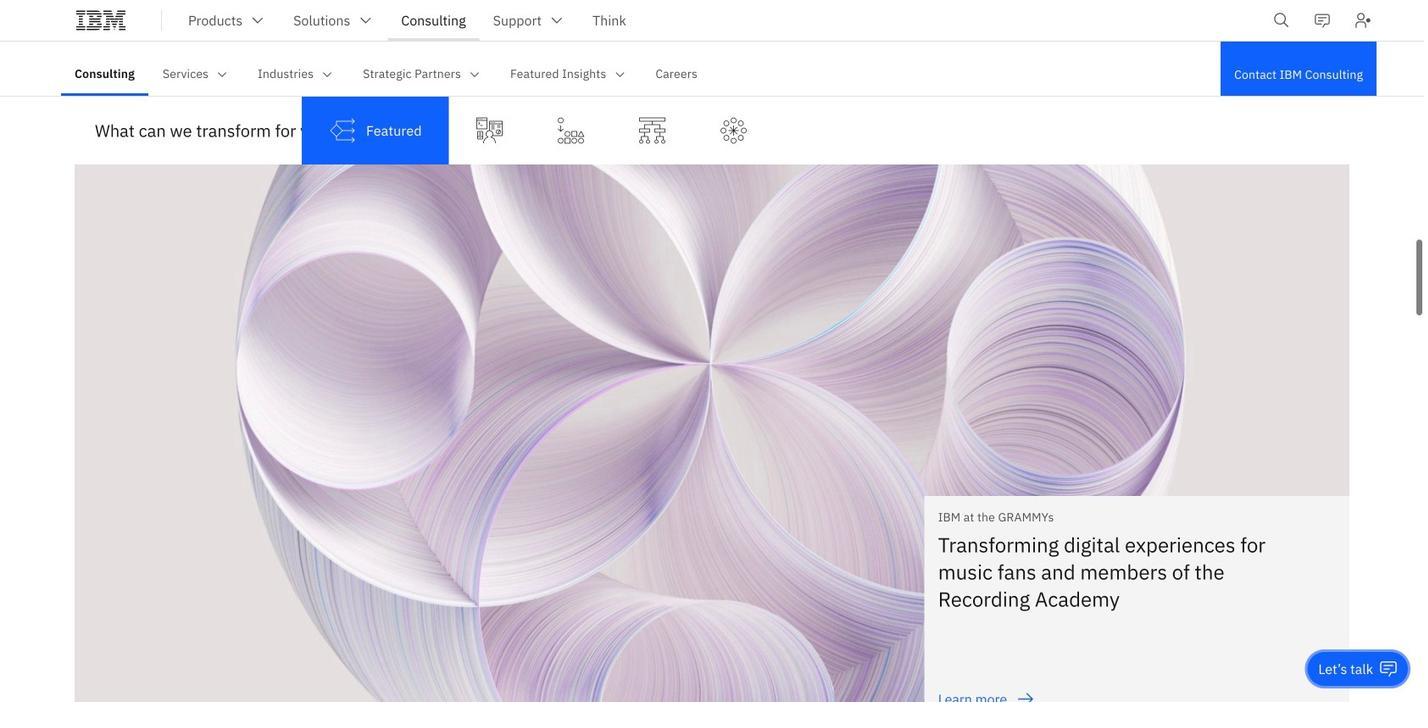 Task type: describe. For each thing, give the bounding box(es) containing it.
let's talk element
[[1319, 660, 1374, 678]]



Task type: vqa. For each thing, say whether or not it's contained in the screenshot.
Let's talk 'element'
yes



